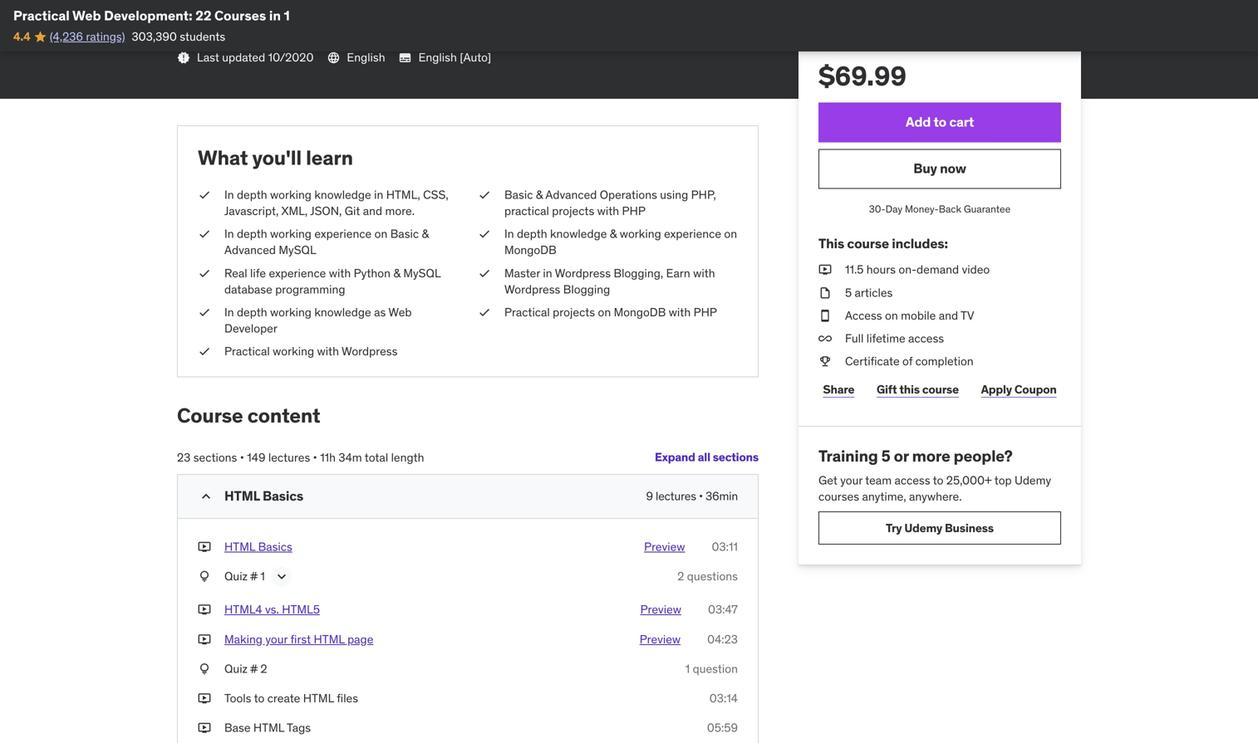 Task type: describe. For each thing, give the bounding box(es) containing it.
expand all sections button
[[655, 441, 759, 475]]

5 inside training 5 or more people? get your team access to 25,000+ top udemy courses anytime, anywhere.
[[881, 446, 890, 466]]

with down in depth working knowledge as web developer
[[317, 344, 339, 359]]

2 horizontal spatial 1
[[685, 662, 690, 677]]

content
[[247, 403, 320, 428]]

xsmall image for master
[[478, 265, 491, 282]]

making
[[224, 632, 263, 647]]

practical for practical projects on mongodb with php
[[504, 305, 550, 320]]

html left tags
[[253, 721, 284, 736]]

students
[[180, 29, 225, 44]]

in for javascript,
[[224, 187, 234, 202]]

xsmall image left tools
[[198, 691, 211, 707]]

practical working with wordpress
[[224, 344, 398, 359]]

xsmall image for practical
[[198, 344, 211, 360]]

1 vertical spatial projects
[[553, 305, 595, 320]]

11.5 hours on-demand video
[[845, 262, 990, 277]]

training
[[818, 446, 878, 466]]

basic & advanced operations using php, practical projects with php
[[504, 187, 716, 219]]

0 horizontal spatial web
[[72, 7, 101, 24]]

303,390 students
[[132, 29, 225, 44]]

demand
[[917, 262, 959, 277]]

04:23
[[707, 632, 738, 647]]

& inside the in depth knowledge & working experience on mongodb
[[610, 227, 617, 242]]

quiz # 1
[[224, 569, 265, 584]]

expand all sections
[[655, 450, 759, 465]]

you'll
[[252, 146, 302, 170]]

25,000+
[[946, 473, 992, 488]]

try udemy business
[[886, 521, 994, 536]]

in inside in depth working knowledge as web developer
[[224, 305, 234, 320]]

html4
[[224, 603, 262, 618]]

base
[[224, 721, 251, 736]]

now
[[940, 160, 966, 177]]

with inside basic & advanced operations using php, practical projects with php
[[597, 204, 619, 219]]

courses
[[818, 489, 859, 504]]

this course includes:
[[818, 235, 948, 252]]

html basics button
[[224, 539, 292, 556]]

xsmall image for 11.5
[[818, 262, 832, 278]]

first
[[290, 632, 311, 647]]

ratings) for 303,390 students
[[86, 29, 125, 44]]

xsmall image for last
[[177, 51, 190, 64]]

get
[[818, 473, 837, 488]]

practical for practical web development: 22 courses in 1
[[13, 7, 70, 24]]

1 vertical spatial and
[[939, 308, 958, 323]]

articles
[[855, 285, 893, 300]]

& inside real life experience with python & mysql database programming
[[393, 266, 400, 281]]

xsmall image for certificate
[[818, 354, 832, 370]]

as
[[374, 305, 386, 320]]

more.
[[385, 204, 415, 219]]

buy now
[[913, 160, 966, 177]]

xml,
[[281, 204, 308, 219]]

23
[[177, 450, 191, 465]]

access on mobile and tv
[[845, 308, 974, 323]]

• for 23
[[240, 450, 244, 465]]

[auto]
[[460, 50, 491, 65]]

1 vertical spatial 1
[[260, 569, 265, 584]]

javascript,
[[224, 204, 279, 219]]

last
[[197, 50, 219, 65]]

making your first html page button
[[224, 632, 373, 648]]

2 html basics from the top
[[224, 540, 292, 555]]

page
[[347, 632, 373, 647]]

anytime,
[[862, 489, 906, 504]]

in inside in depth working knowledge in html, css, javascript, xml, json, git and more.
[[374, 187, 383, 202]]

with inside real life experience with python & mysql database programming
[[329, 266, 351, 281]]

0 vertical spatial preview
[[644, 540, 685, 555]]

mysql inside real life experience with python & mysql database programming
[[403, 266, 441, 281]]

last updated 10/2020
[[197, 50, 314, 65]]

apply coupon button
[[977, 373, 1061, 406]]

or
[[894, 446, 909, 466]]

basic inside in depth working experience on basic & advanced mysql
[[390, 227, 419, 242]]

projects inside basic & advanced operations using php, practical projects with php
[[552, 204, 594, 219]]

149
[[247, 450, 265, 465]]

buy now button
[[818, 149, 1061, 189]]

xsmall image for 5
[[818, 285, 832, 301]]

english [auto]
[[418, 50, 491, 65]]

xsmall image for access
[[818, 308, 832, 324]]

(4,236 for 303,390 students
[[50, 29, 83, 44]]

of
[[902, 354, 913, 369]]

video
[[962, 262, 990, 277]]

html5
[[282, 603, 320, 618]]

practical projects on mongodb with php
[[504, 305, 717, 320]]

hours
[[866, 262, 896, 277]]

0 horizontal spatial lectures
[[268, 450, 310, 465]]

html inside button
[[224, 540, 255, 555]]

1 vertical spatial mongodb
[[614, 305, 666, 320]]

depth for javascript,
[[237, 187, 267, 202]]

5 articles
[[845, 285, 893, 300]]

programming
[[275, 282, 345, 297]]

2 sections from the left
[[193, 450, 237, 465]]

access
[[845, 308, 882, 323]]

certificate of completion
[[845, 354, 974, 369]]

with down earn at top
[[669, 305, 691, 320]]

and inside in depth working knowledge in html, css, javascript, xml, json, git and more.
[[363, 204, 382, 219]]

guarantee
[[964, 203, 1011, 215]]

303,390
[[132, 29, 177, 44]]

03:11
[[712, 540, 738, 555]]

mobile
[[901, 308, 936, 323]]

day
[[885, 203, 902, 215]]

total
[[365, 450, 388, 465]]

html4 vs. html5 button
[[224, 602, 320, 618]]

basic inside basic & advanced operations using php, practical projects with php
[[504, 187, 533, 202]]

question
[[693, 662, 738, 677]]

tools
[[224, 691, 251, 706]]

this
[[818, 235, 844, 252]]

html inside button
[[314, 632, 345, 647]]

in depth working knowledge as web developer
[[224, 305, 412, 336]]

practical for practical working with wordpress
[[224, 344, 270, 359]]

add to cart button
[[818, 102, 1061, 142]]

preview for 03:47
[[640, 603, 681, 618]]

all
[[698, 450, 710, 465]]

advanced inside basic & advanced operations using php, practical projects with php
[[545, 187, 597, 202]]

11h 34m
[[320, 450, 362, 465]]

life
[[250, 266, 266, 281]]

your inside training 5 or more people? get your team access to 25,000+ top udemy courses anytime, anywhere.
[[840, 473, 863, 488]]

html4 vs. html5
[[224, 603, 320, 618]]

udemy inside training 5 or more people? get your team access to 25,000+ top udemy courses anytime, anywhere.
[[1015, 473, 1051, 488]]

1 horizontal spatial •
[[313, 450, 317, 465]]

sections inside dropdown button
[[713, 450, 759, 465]]

cart
[[949, 114, 974, 131]]

share
[[823, 382, 854, 397]]

apply
[[981, 382, 1012, 397]]

back
[[939, 203, 961, 215]]

to inside training 5 or more people? get your team access to 25,000+ top udemy courses anytime, anywhere.
[[933, 473, 943, 488]]

1 html basics from the top
[[224, 488, 303, 505]]

on inside in depth working experience on basic & advanced mysql
[[374, 227, 387, 242]]

full lifetime access
[[845, 331, 944, 346]]

4.4 for created by
[[177, 4, 194, 19]]

git
[[345, 204, 360, 219]]

1 vertical spatial 2
[[260, 662, 267, 677]]

quiz for quiz # 2
[[224, 662, 248, 677]]

english for english
[[347, 50, 385, 65]]

& inside in depth working experience on basic & advanced mysql
[[422, 227, 429, 242]]

php inside basic & advanced operations using php, practical projects with php
[[622, 204, 646, 219]]

css,
[[423, 187, 448, 202]]

(4,236 ratings) for 303,390 students
[[50, 29, 125, 44]]



Task type: locate. For each thing, give the bounding box(es) containing it.
1 vertical spatial (4,236 ratings)
[[50, 29, 125, 44]]

html basics up quiz # 1
[[224, 540, 292, 555]]

in depth working knowledge in html, css, javascript, xml, json, git and more.
[[224, 187, 448, 219]]

and left tv
[[939, 308, 958, 323]]

0 horizontal spatial advanced
[[224, 243, 276, 258]]

access inside training 5 or more people? get your team access to 25,000+ top udemy courses anytime, anywhere.
[[894, 473, 930, 488]]

mysql right python
[[403, 266, 441, 281]]

in
[[224, 187, 234, 202], [224, 227, 234, 242], [504, 227, 514, 242], [224, 305, 234, 320]]

working inside the in depth knowledge & working experience on mongodb
[[620, 227, 661, 242]]

1 left show lecture description icon
[[260, 569, 265, 584]]

1
[[284, 7, 290, 24], [260, 569, 265, 584], [685, 662, 690, 677]]

on
[[374, 227, 387, 242], [724, 227, 737, 242], [598, 305, 611, 320], [885, 308, 898, 323]]

in up developer
[[224, 305, 234, 320]]

udemy right try
[[904, 521, 942, 536]]

0 horizontal spatial 1
[[260, 569, 265, 584]]

course up hours
[[847, 235, 889, 252]]

$69.99 add to cart
[[818, 59, 974, 131]]

html up quiz # 1
[[224, 540, 255, 555]]

wordpress down 'master'
[[504, 282, 560, 297]]

2 horizontal spatial practical
[[504, 305, 550, 320]]

xsmall image left 'master'
[[478, 265, 491, 282]]

0 horizontal spatial 2
[[260, 662, 267, 677]]

html left files at left bottom
[[303, 691, 334, 706]]

working down programming
[[270, 305, 312, 320]]

working inside in depth working knowledge in html, css, javascript, xml, json, git and more.
[[270, 187, 312, 202]]

0 vertical spatial php
[[622, 204, 646, 219]]

0 vertical spatial #
[[250, 569, 258, 584]]

xsmall image down this
[[818, 262, 832, 278]]

python
[[354, 266, 391, 281]]

0 vertical spatial mongodb
[[504, 243, 556, 258]]

blogging,
[[614, 266, 663, 281]]

& down css,
[[422, 227, 429, 242]]

knowledge down real life experience with python & mysql database programming at top
[[314, 305, 371, 320]]

0 horizontal spatial english
[[347, 50, 385, 65]]

basic down more.
[[390, 227, 419, 242]]

updated
[[222, 50, 265, 65]]

in down practical
[[504, 227, 514, 242]]

with down operations
[[597, 204, 619, 219]]

basics
[[263, 488, 303, 505], [258, 540, 292, 555]]

0 vertical spatial access
[[908, 331, 944, 346]]

0 vertical spatial practical
[[13, 7, 70, 24]]

in
[[269, 7, 281, 24], [374, 187, 383, 202], [543, 266, 552, 281]]

lectures right 149
[[268, 450, 310, 465]]

xsmall image left full
[[818, 331, 832, 347]]

10/2020
[[268, 50, 314, 65]]

in down javascript,
[[224, 227, 234, 242]]

length
[[391, 450, 424, 465]]

working for in depth working knowledge in html, css, javascript, xml, json, git and more.
[[270, 187, 312, 202]]

1 vertical spatial 5
[[881, 446, 890, 466]]

includes:
[[892, 235, 948, 252]]

practical web development: 22 courses in 1
[[13, 7, 290, 24]]

web inside in depth working knowledge as web developer
[[388, 305, 412, 320]]

ratings) up course language icon
[[294, 4, 334, 19]]

depth up javascript,
[[237, 187, 267, 202]]

1 vertical spatial udemy
[[904, 521, 942, 536]]

working inside in depth working experience on basic & advanced mysql
[[270, 227, 312, 242]]

working for in depth working knowledge as web developer
[[270, 305, 312, 320]]

quiz
[[224, 569, 248, 584], [224, 662, 248, 677]]

30-day money-back guarantee
[[869, 203, 1011, 215]]

1 vertical spatial 4.4
[[13, 29, 30, 44]]

22
[[195, 7, 211, 24]]

& right python
[[393, 266, 400, 281]]

lectures
[[268, 450, 310, 465], [656, 489, 696, 504]]

depth inside in depth working experience on basic & advanced mysql
[[237, 227, 267, 242]]

0 horizontal spatial and
[[363, 204, 382, 219]]

experience down php,
[[664, 227, 721, 242]]

advanced up life
[[224, 243, 276, 258]]

xsmall image
[[177, 51, 190, 64], [478, 187, 491, 203], [818, 262, 832, 278], [478, 265, 491, 282], [818, 285, 832, 301], [818, 308, 832, 324], [818, 331, 832, 347], [198, 344, 211, 360], [818, 354, 832, 370], [198, 632, 211, 648], [198, 661, 211, 678], [198, 691, 211, 707]]

mongodb up 'master'
[[504, 243, 556, 258]]

0 vertical spatial 1
[[284, 7, 290, 24]]

2 questions
[[677, 569, 738, 584]]

mysql down xml,
[[279, 243, 316, 258]]

1 vertical spatial advanced
[[224, 243, 276, 258]]

php
[[622, 204, 646, 219], [693, 305, 717, 320]]

html right 'first' on the bottom
[[314, 632, 345, 647]]

1 vertical spatial your
[[265, 632, 288, 647]]

1 horizontal spatial sections
[[713, 450, 759, 465]]

2 vertical spatial to
[[254, 691, 265, 706]]

36min
[[706, 489, 738, 504]]

2 vertical spatial in
[[543, 266, 552, 281]]

experience inside the in depth knowledge & working experience on mongodb
[[664, 227, 721, 242]]

web
[[72, 7, 101, 24], [388, 305, 412, 320]]

working inside in depth working knowledge as web developer
[[270, 305, 312, 320]]

depth inside in depth working knowledge in html, css, javascript, xml, json, git and more.
[[237, 187, 267, 202]]

(4,236 for created by
[[258, 4, 292, 19]]

11.5
[[845, 262, 864, 277]]

english for english [auto]
[[418, 50, 457, 65]]

1 horizontal spatial 5
[[881, 446, 890, 466]]

in for mongodb
[[504, 227, 514, 242]]

05:59
[[707, 721, 738, 736]]

knowledge down basic & advanced operations using php, practical projects with php
[[550, 227, 607, 242]]

small image
[[198, 489, 214, 505]]

courses
[[214, 7, 266, 24]]

0 vertical spatial course
[[847, 235, 889, 252]]

1 sections from the left
[[713, 450, 759, 465]]

access down mobile
[[908, 331, 944, 346]]

xsmall image left quiz # 2
[[198, 661, 211, 678]]

0 vertical spatial ratings)
[[294, 4, 334, 19]]

in depth knowledge & working experience on mongodb
[[504, 227, 737, 258]]

& inside basic & advanced operations using php, practical projects with php
[[536, 187, 543, 202]]

1 horizontal spatial in
[[374, 187, 383, 202]]

xsmall image left access on the right of the page
[[818, 308, 832, 324]]

0 horizontal spatial course
[[847, 235, 889, 252]]

0 vertical spatial (4,236 ratings)
[[258, 4, 334, 19]]

knowledge
[[314, 187, 371, 202], [550, 227, 607, 242], [314, 305, 371, 320]]

0 horizontal spatial udemy
[[904, 521, 942, 536]]

0 horizontal spatial ratings)
[[86, 29, 125, 44]]

1 horizontal spatial advanced
[[545, 187, 597, 202]]

(4,236 ratings)
[[258, 4, 334, 19], [50, 29, 125, 44]]

1 vertical spatial #
[[250, 662, 258, 677]]

in for advanced
[[224, 227, 234, 242]]

2 quiz from the top
[[224, 662, 248, 677]]

and
[[363, 204, 382, 219], [939, 308, 958, 323]]

database
[[224, 282, 272, 297]]

xsmall image for basic
[[478, 187, 491, 203]]

0 vertical spatial and
[[363, 204, 382, 219]]

working down xml,
[[270, 227, 312, 242]]

course
[[177, 403, 243, 428]]

0 vertical spatial (4,236
[[258, 4, 292, 19]]

wordpress up blogging
[[555, 266, 611, 281]]

buy
[[913, 160, 937, 177]]

developer
[[224, 321, 277, 336]]

2 vertical spatial wordpress
[[342, 344, 398, 359]]

5 down 11.5
[[845, 285, 852, 300]]

1 horizontal spatial practical
[[224, 344, 270, 359]]

projects down blogging
[[553, 305, 595, 320]]

udemy right top
[[1015, 473, 1051, 488]]

closed captions image
[[399, 51, 412, 64]]

quiz up html4
[[224, 569, 248, 584]]

0 horizontal spatial •
[[240, 450, 244, 465]]

1 horizontal spatial (4,236
[[258, 4, 292, 19]]

1 english from the left
[[347, 50, 385, 65]]

with inside master in wordpress blogging, earn with wordpress blogging
[[693, 266, 715, 281]]

1 horizontal spatial (4,236 ratings)
[[258, 4, 334, 19]]

0 horizontal spatial practical
[[13, 7, 70, 24]]

ratings) down the development: on the left top of the page
[[86, 29, 125, 44]]

4.4 for 303,390 students
[[13, 29, 30, 44]]

basics up show lecture description icon
[[258, 540, 292, 555]]

php,
[[691, 187, 716, 202]]

1 vertical spatial access
[[894, 473, 930, 488]]

try udemy business link
[[818, 512, 1061, 545]]

to up anywhere.
[[933, 473, 943, 488]]

vs.
[[265, 603, 279, 618]]

html
[[224, 488, 260, 505], [224, 540, 255, 555], [314, 632, 345, 647], [303, 691, 334, 706], [253, 721, 284, 736]]

blogging
[[563, 282, 610, 297]]

in up javascript,
[[224, 187, 234, 202]]

knowledge for html,
[[314, 187, 371, 202]]

depth down practical
[[517, 227, 547, 242]]

web left the development: on the left top of the page
[[72, 7, 101, 24]]

experience inside in depth working experience on basic & advanced mysql
[[314, 227, 372, 242]]

sections right all
[[713, 450, 759, 465]]

preview up 2 questions in the bottom right of the page
[[644, 540, 685, 555]]

(4,236 ratings) down the development: on the left top of the page
[[50, 29, 125, 44]]

1 vertical spatial basic
[[390, 227, 419, 242]]

to left cart
[[934, 114, 946, 131]]

your up courses
[[840, 473, 863, 488]]

2 left questions
[[677, 569, 684, 584]]

experience inside real life experience with python & mysql database programming
[[269, 266, 326, 281]]

1 horizontal spatial ratings)
[[294, 4, 334, 19]]

1 question
[[685, 662, 738, 677]]

preview for 04:23
[[640, 632, 681, 647]]

course down completion
[[922, 382, 959, 397]]

1 vertical spatial lectures
[[656, 489, 696, 504]]

quiz # 2
[[224, 662, 267, 677]]

depth for mongodb
[[517, 227, 547, 242]]

in inside master in wordpress blogging, earn with wordpress blogging
[[543, 266, 552, 281]]

0 vertical spatial to
[[934, 114, 946, 131]]

• left 149
[[240, 450, 244, 465]]

in inside in depth working knowledge in html, css, javascript, xml, json, git and more.
[[224, 187, 234, 202]]

1 horizontal spatial lectures
[[656, 489, 696, 504]]

top
[[994, 473, 1012, 488]]

1 vertical spatial php
[[693, 305, 717, 320]]

# left show lecture description icon
[[250, 569, 258, 584]]

xsmall image left 5 articles
[[818, 285, 832, 301]]

1 vertical spatial (4,236
[[50, 29, 83, 44]]

1 vertical spatial practical
[[504, 305, 550, 320]]

to right tools
[[254, 691, 265, 706]]

english right course language icon
[[347, 50, 385, 65]]

with left python
[[329, 266, 351, 281]]

2 horizontal spatial in
[[543, 266, 552, 281]]

(4,236 ratings) for created by
[[258, 4, 334, 19]]

9 lectures • 36min
[[646, 489, 738, 504]]

0 vertical spatial your
[[840, 473, 863, 488]]

preview left 04:23
[[640, 632, 681, 647]]

html right small icon
[[224, 488, 260, 505]]

your inside button
[[265, 632, 288, 647]]

0 vertical spatial advanced
[[545, 187, 597, 202]]

1 vertical spatial mysql
[[403, 266, 441, 281]]

business
[[945, 521, 994, 536]]

0 horizontal spatial php
[[622, 204, 646, 219]]

2 horizontal spatial •
[[699, 489, 703, 504]]

2 # from the top
[[250, 662, 258, 677]]

0 horizontal spatial 5
[[845, 285, 852, 300]]

completion
[[915, 354, 974, 369]]

1 horizontal spatial udemy
[[1015, 473, 1051, 488]]

access down or
[[894, 473, 930, 488]]

1 up 10/2020
[[284, 7, 290, 24]]

1 vertical spatial wordpress
[[504, 282, 560, 297]]

0 vertical spatial 2
[[677, 569, 684, 584]]

apply coupon
[[981, 382, 1057, 397]]

working down in depth working knowledge as web developer
[[273, 344, 314, 359]]

1 vertical spatial in
[[374, 187, 383, 202]]

0 vertical spatial knowledge
[[314, 187, 371, 202]]

# for 2
[[250, 662, 258, 677]]

2 english from the left
[[418, 50, 457, 65]]

preview down 2 questions in the bottom right of the page
[[640, 603, 681, 618]]

questions
[[687, 569, 738, 584]]

html basics
[[224, 488, 303, 505], [224, 540, 292, 555]]

basics down 23 sections • 149 lectures • 11h 34m total length
[[263, 488, 303, 505]]

your
[[840, 473, 863, 488], [265, 632, 288, 647]]

html basics down 149
[[224, 488, 303, 505]]

lectures right 9
[[656, 489, 696, 504]]

• for 9
[[699, 489, 703, 504]]

1 horizontal spatial 2
[[677, 569, 684, 584]]

1 vertical spatial ratings)
[[86, 29, 125, 44]]

course language image
[[327, 51, 340, 64]]

mongodb inside the in depth knowledge & working experience on mongodb
[[504, 243, 556, 258]]

2 vertical spatial 1
[[685, 662, 690, 677]]

xsmall image right css,
[[478, 187, 491, 203]]

depth inside in depth working knowledge as web developer
[[237, 305, 267, 320]]

tags
[[287, 721, 311, 736]]

quiz up tools
[[224, 662, 248, 677]]

working up blogging,
[[620, 227, 661, 242]]

udemy inside "link"
[[904, 521, 942, 536]]

udemy
[[1015, 473, 1051, 488], [904, 521, 942, 536]]

ratings) for created by
[[294, 4, 334, 19]]

0 vertical spatial projects
[[552, 204, 594, 219]]

web right as
[[388, 305, 412, 320]]

03:47
[[708, 603, 738, 618]]

1 vertical spatial html basics
[[224, 540, 292, 555]]

in inside in depth working experience on basic & advanced mysql
[[224, 227, 234, 242]]

0 vertical spatial lectures
[[268, 450, 310, 465]]

learn
[[306, 146, 353, 170]]

xsmall image up course
[[198, 344, 211, 360]]

knowledge inside the in depth knowledge & working experience on mongodb
[[550, 227, 607, 242]]

sections right 23
[[193, 450, 237, 465]]

experience up programming
[[269, 266, 326, 281]]

1 quiz from the top
[[224, 569, 248, 584]]

money-
[[905, 203, 939, 215]]

0 vertical spatial quiz
[[224, 569, 248, 584]]

depth up developer
[[237, 305, 267, 320]]

coupon
[[1014, 382, 1057, 397]]

course content
[[177, 403, 320, 428]]

wordpress
[[555, 266, 611, 281], [504, 282, 560, 297], [342, 344, 398, 359]]

anywhere.
[[909, 489, 962, 504]]

add
[[906, 114, 931, 131]]

1 # from the top
[[250, 569, 258, 584]]

mongodb down blogging,
[[614, 305, 666, 320]]

0 vertical spatial basic
[[504, 187, 533, 202]]

show lecture description image
[[273, 569, 290, 586]]

depth inside the in depth knowledge & working experience on mongodb
[[517, 227, 547, 242]]

1 horizontal spatial php
[[693, 305, 717, 320]]

0 horizontal spatial 4.4
[[13, 29, 30, 44]]

basics inside button
[[258, 540, 292, 555]]

• left 11h 34m
[[313, 450, 317, 465]]

0 vertical spatial 4.4
[[177, 4, 194, 19]]

0 vertical spatial web
[[72, 7, 101, 24]]

knowledge inside in depth working knowledge in html, css, javascript, xml, json, git and more.
[[314, 187, 371, 202]]

quiz for quiz # 1
[[224, 569, 248, 584]]

experience
[[314, 227, 372, 242], [664, 227, 721, 242], [269, 266, 326, 281]]

try
[[886, 521, 902, 536]]

0 vertical spatial basics
[[263, 488, 303, 505]]

0 horizontal spatial your
[[265, 632, 288, 647]]

in right the courses at top left
[[269, 7, 281, 24]]

0 horizontal spatial mongodb
[[504, 243, 556, 258]]

with right earn at top
[[693, 266, 715, 281]]

#
[[250, 569, 258, 584], [250, 662, 258, 677]]

your left 'first' on the bottom
[[265, 632, 288, 647]]

1 horizontal spatial basic
[[504, 187, 533, 202]]

0 horizontal spatial (4,236 ratings)
[[50, 29, 125, 44]]

1 horizontal spatial course
[[922, 382, 959, 397]]

knowledge up git
[[314, 187, 371, 202]]

(4,236 ratings) up 10/2020
[[258, 4, 334, 19]]

depth down javascript,
[[237, 227, 267, 242]]

2 down 'making'
[[260, 662, 267, 677]]

0 vertical spatial wordpress
[[555, 266, 611, 281]]

1 horizontal spatial english
[[418, 50, 457, 65]]

1 vertical spatial quiz
[[224, 662, 248, 677]]

03:14
[[709, 691, 738, 706]]

wordpress down as
[[342, 344, 398, 359]]

& down basic & advanced operations using php, practical projects with php
[[610, 227, 617, 242]]

knowledge for web
[[314, 305, 371, 320]]

mysql inside in depth working experience on basic & advanced mysql
[[279, 243, 316, 258]]

full
[[845, 331, 864, 346]]

9
[[646, 489, 653, 504]]

1 horizontal spatial mongodb
[[614, 305, 666, 320]]

& up practical
[[536, 187, 543, 202]]

1 vertical spatial to
[[933, 473, 943, 488]]

xsmall image for full
[[818, 331, 832, 347]]

on inside the in depth knowledge & working experience on mongodb
[[724, 227, 737, 242]]

practical
[[13, 7, 70, 24], [504, 305, 550, 320], [224, 344, 270, 359]]

xsmall image up share at the right bottom of the page
[[818, 354, 832, 370]]

0 vertical spatial udemy
[[1015, 473, 1051, 488]]

xsmall image
[[198, 187, 211, 203], [198, 226, 211, 242], [478, 226, 491, 242], [198, 265, 211, 282], [198, 305, 211, 321], [478, 305, 491, 321], [198, 539, 211, 556], [198, 569, 211, 585], [198, 602, 211, 618], [198, 720, 211, 737]]

working up xml,
[[270, 187, 312, 202]]

0 horizontal spatial (4,236
[[50, 29, 83, 44]]

working for in depth working experience on basic & advanced mysql
[[270, 227, 312, 242]]

# down 'making'
[[250, 662, 258, 677]]

base html tags
[[224, 721, 311, 736]]

in right 'master'
[[543, 266, 552, 281]]

with
[[597, 204, 619, 219], [329, 266, 351, 281], [693, 266, 715, 281], [669, 305, 691, 320], [317, 344, 339, 359]]

xsmall image left 'making'
[[198, 632, 211, 648]]

0 horizontal spatial in
[[269, 7, 281, 24]]

# for 1
[[250, 569, 258, 584]]

more
[[912, 446, 950, 466]]

0 vertical spatial 5
[[845, 285, 852, 300]]

to inside $69.99 add to cart
[[934, 114, 946, 131]]

&
[[536, 187, 543, 202], [422, 227, 429, 242], [610, 227, 617, 242], [393, 266, 400, 281]]

1 vertical spatial web
[[388, 305, 412, 320]]

knowledge inside in depth working knowledge as web developer
[[314, 305, 371, 320]]

projects right practical
[[552, 204, 594, 219]]

operations
[[600, 187, 657, 202]]

xsmall image down 303,390 students at the left top of page
[[177, 51, 190, 64]]

and right git
[[363, 204, 382, 219]]

1 left question
[[685, 662, 690, 677]]

$69.99
[[818, 59, 906, 92]]

2 vertical spatial preview
[[640, 632, 681, 647]]

training 5 or more people? get your team access to 25,000+ top udemy courses anytime, anywhere.
[[818, 446, 1051, 504]]

in inside the in depth knowledge & working experience on mongodb
[[504, 227, 514, 242]]

advanced inside in depth working experience on basic & advanced mysql
[[224, 243, 276, 258]]

0 vertical spatial in
[[269, 7, 281, 24]]

depth for advanced
[[237, 227, 267, 242]]

0 vertical spatial html basics
[[224, 488, 303, 505]]



Task type: vqa. For each thing, say whether or not it's contained in the screenshot.
Quiz # 2
yes



